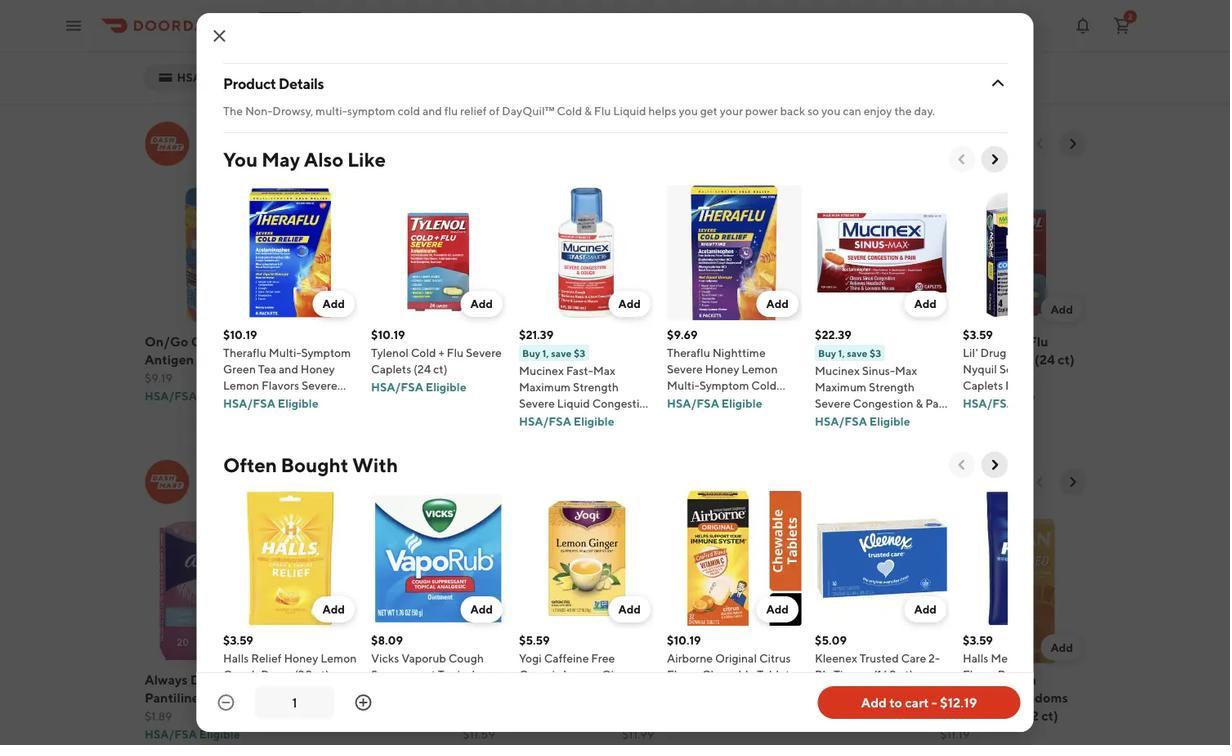Task type: describe. For each thing, give the bounding box(es) containing it.
(24 inside $10.19 tylenol cold + flu severe caplets (24 ct) hsa/fsa eligible
[[414, 363, 431, 376]]

enjoy
[[864, 104, 892, 118]]

+ inside $10.19 tylenol cold + flu severe caplets (24 ct) hsa/fsa eligible
[[438, 346, 444, 360]]

dialog containing you may also like
[[197, 0, 1098, 745]]

hsa/fsa inside vicks dayquil cold & flu relief liquid (8 oz) $12.19 hsa/fsa eligible
[[304, 389, 356, 403]]

oz) inside hello cake so-low men's lotion (1.7 oz) $10.29
[[408, 690, 427, 706]]

cough inside the $8.09 vicks vaporub cough suppressant topical analgesic ointment (1.76 oz)
[[448, 652, 484, 666]]

$21.39
[[519, 328, 554, 342]]

airborne
[[667, 652, 713, 666]]

$9.69 for $9.69
[[667, 328, 698, 342]]

from for intimate
[[203, 488, 235, 503]]

back
[[780, 104, 805, 118]]

previous button of carousel image inside dialog
[[954, 457, 970, 474]]

mucinex inside mucinex instasoothe honey & echinacea sore throat + soothing comfort drops (20 ct)
[[463, 0, 515, 11]]

$11.59
[[463, 728, 495, 742]]

$5.09 kleenex trusted care 2- ply tissues (160 ct)
[[815, 634, 940, 682]]

antigen
[[144, 352, 194, 367]]

flu inside $10.19 tylenol cold + flu severe caplets (24 ct) hsa/fsa eligible
[[447, 346, 464, 360]]

hsa/fsa inside the on/go one covid-19 antigen home test $9.19 hsa/fsa eligible
[[144, 389, 197, 403]]

flu down product details dropdown button
[[594, 104, 611, 118]]

$23.99 hsa/fsa eligible
[[304, 51, 399, 82]]

0 vertical spatial (12
[[869, 672, 886, 688]]

relief inside flonase children's non-drowsy allergy relief nasal spray (0.38 oz)
[[304, 31, 340, 47]]

$10.19 inside the "tylenol cold + flu severe caplets (24 ct) $10.19 hsa/fsa eligible"
[[940, 371, 974, 385]]

(8
[[407, 352, 419, 367]]

tea inside $5.59 yogi caffeine free organic lemon ginger herbal tea bags (16 ct)
[[556, 685, 575, 698]]

wings inside always pure cotton with flexfoam size 5 extra heavy overnight with wings pads (18 ct)
[[492, 726, 532, 742]]

halls inside the halls relief honey lemon cough drops (30 ct) $3.59 hsa/fsa eligible
[[781, 334, 812, 349]]

halls relief honey lemon cough drops (30 ct) image for $3.59
[[223, 492, 358, 626]]

lil'
[[963, 346, 978, 360]]

the
[[223, 104, 243, 118]]

multi- inside $9.69 theraflu nighttime severe honey lemon multi-symptom cold relief packets (6 ct)
[[667, 379, 699, 393]]

infinity
[[668, 672, 712, 688]]

$9.69 for theraflu nighttime severe honey lemon multi-symptom cold relief packets (6 ct)
[[463, 389, 493, 403]]

ply inside $5.09 kleenex trusted care 2- ply tissues (160 ct)
[[815, 669, 832, 682]]

with down the (1.76
[[463, 726, 490, 742]]

previous button of carousel image for in stock essentials
[[1033, 136, 1049, 152]]

often
[[223, 454, 277, 477]]

(32
[[667, 685, 684, 698]]

flonase children's non-drowsy allergy relief nasal spray (0.38 oz)
[[304, 0, 449, 65]]

allergy inside flonase 24 hour allergy relief spray $21.99
[[247, 0, 290, 11]]

strength for fast-
[[573, 381, 619, 394]]

theraflu multi-symptom green tea and honey lemon flavors severe cold medicine powder packets (6 ct) image for theraflu multi- symptom green tea and honey lemon flavors severe cold medicine powder packets (6 ct)
[[622, 180, 768, 326]]

multi-
[[315, 104, 347, 118]]

relief inside vicks dayquil cold & flu relief liquid (8 oz) $12.19 hsa/fsa eligible
[[326, 352, 362, 367]]

in stock essentials
[[203, 123, 371, 146]]

intimate wellness
[[203, 462, 366, 485]]

herbal
[[519, 685, 554, 698]]

powder inside the $10.19 theraflu multi-symptom green tea and honey lemon flavors severe cold medicine powder packets (6 ct)
[[302, 395, 342, 409]]

(6 inside $9.69 theraflu nighttime severe honey lemon multi-symptom cold relief packets (6 ct)
[[743, 395, 754, 409]]

always daily thin pantiliners (20 ct) image
[[144, 519, 290, 665]]

$22.39 buy 1, save $3 mucinex sinus-max maximum strength severe congestion & pain caplets (20 ct)
[[815, 328, 949, 427]]

hsa/fsa button
[[144, 65, 239, 91]]

(160
[[874, 669, 897, 682]]

severe inside $10.19 tylenol cold + flu severe caplets (24 ct) hsa/fsa eligible
[[466, 346, 502, 360]]

symptom
[[347, 104, 395, 118]]

packets inside 'theraflu nighttime severe honey lemon multi-symptom cold relief packets (6 ct)'
[[502, 388, 550, 403]]

1, for $21.39
[[542, 348, 549, 359]]

tylenol inside the "tylenol cold + flu severe caplets (24 ct) $10.19 hsa/fsa eligible"
[[940, 334, 985, 349]]

eligible inside the "tylenol cold + flu severe caplets (24 ct) $10.19 hsa/fsa eligible"
[[995, 389, 1036, 403]]

(1.76
[[477, 685, 501, 698]]

theraflu inside the $10.19 theraflu multi-symptom green tea and honey lemon flavors severe cold medicine powder packets (6 ct)
[[223, 346, 266, 360]]

1 items, open order cart image
[[1113, 16, 1133, 36]]

pain
[[926, 397, 949, 411]]

ct) up to
[[889, 672, 906, 688]]

(16
[[605, 685, 620, 698]]

save for fast-
[[551, 348, 572, 359]]

theraflu nighttime severe honey lemon multi-symptom cold relief packets (6 ct) image for theraflu nighttime severe honey lemon multi-symptom cold relief packets (6 ct)
[[463, 180, 609, 326]]

2
[[1129, 12, 1133, 21]]

flu
[[444, 104, 458, 118]]

flow
[[663, 726, 693, 742]]

cake
[[339, 672, 370, 688]]

flu inside the "tylenol cold + flu severe caplets (24 ct) $10.19 hsa/fsa eligible"
[[1029, 334, 1049, 349]]

see all for intimate wellness
[[968, 476, 1005, 489]]

kleenex
[[815, 652, 858, 666]]

$3 for fast-
[[574, 348, 585, 359]]

with for wings
[[685, 690, 712, 706]]

honey inside mucinex instasoothe honey & echinacea sore throat + soothing comfort drops (20 ct)
[[463, 13, 503, 29]]

dayquil™
[[502, 104, 555, 118]]

theraflu multi- symptom green tea and honey lemon flavors severe cold medicine powder packets (6 ct)
[[622, 334, 745, 439]]

0 vertical spatial liquid
[[613, 104, 646, 118]]

honey inside 'theraflu nighttime severe honey lemon multi-symptom cold relief packets (6 ct)'
[[507, 352, 547, 367]]

over 4.5 button
[[246, 65, 348, 91]]

trojan
[[940, 672, 978, 688]]

you may also like
[[223, 148, 386, 171]]

halls relief honey lemon cough drops (30 ct) $3.59 hsa/fsa eligible
[[781, 334, 906, 421]]

$10.19 hsa/fsa eligible
[[622, 389, 717, 421]]

ct) inside the $10.19 theraflu multi-symptom green tea and honey lemon flavors severe cold medicine powder packets (6 ct)
[[280, 412, 294, 425]]

ct) inside $10.19 airborne original citrus flavor chewable tablets (32 ct)
[[686, 685, 700, 698]]

theraflu inside $9.69 theraflu nighttime severe honey lemon multi-symptom cold relief packets (6 ct)
[[667, 346, 710, 360]]

flexfoam inside always infinity flexfoam with wings unscented pads extra heavy flow size 3 (28 ct)
[[622, 690, 682, 706]]

$5.59 yogi caffeine free organic lemon ginger herbal tea bags (16 ct)
[[519, 634, 638, 698]]

ct) inside always infinity flexfoam with wings unscented pads extra heavy flow size 3 (28 ct)
[[622, 744, 639, 746]]

• 15 min for in stock essentials
[[321, 149, 367, 165]]

multi- inside the $10.19 theraflu multi-symptom green tea and honey lemon flavors severe cold medicine powder packets (6 ct)
[[268, 346, 301, 360]]

so-
[[373, 672, 394, 688]]

(30 for $3.59 halls mentho-lyptus flavor relief drops (30 ct)
[[1064, 669, 1083, 682]]

$3.59 inside the halls relief honey lemon cough drops (30 ct) $3.59 hsa/fsa eligible
[[781, 389, 811, 403]]

citrus
[[759, 652, 791, 666]]

eligible inside the on/go one covid-19 antigen home test $9.19 hsa/fsa eligible
[[199, 389, 240, 403]]

cold
[[397, 104, 420, 118]]

home
[[196, 352, 233, 367]]

symptom inside theraflu multi- symptom green tea and honey lemon flavors severe cold medicine powder packets (6 ct)
[[622, 352, 680, 367]]

intimate
[[203, 462, 280, 485]]

and inside theraflu multi- symptom green tea and honey lemon flavors severe cold medicine powder packets (6 ct)
[[622, 370, 645, 385]]

packets inside theraflu multi- symptom green tea and honey lemon flavors severe cold medicine powder packets (6 ct)
[[622, 424, 670, 439]]

buy for mucinex fast-max maximum strength severe liquid congestion & cough medicine (6 oz)
[[522, 348, 540, 359]]

(30 for $3.59 halls relief honey lemon cough drops (30 ct)
[[294, 669, 313, 682]]

cold inside vicks dayquil cold & flu relief liquid (8 oz) $12.19 hsa/fsa eligible
[[392, 334, 421, 349]]

$12.19 inside button
[[941, 696, 978, 711]]

kleenex trusted care 2-ply tissues (160 ct) image
[[815, 492, 950, 626]]

nighttime inside $9.69 theraflu nighttime severe honey lemon multi-symptom cold relief packets (6 ct)
[[713, 346, 766, 360]]

vicks dayquil cold & flu relief liquid (8 oz) $12.19 hsa/fsa eligible
[[304, 334, 441, 403]]

$8.09 vicks vaporub cough suppressant topical analgesic ointment (1.76 oz)
[[371, 634, 501, 715]]

details
[[278, 74, 324, 92]]

hsa/fsa inside the "tylenol cold + flu severe caplets (24 ct) $10.19 hsa/fsa eligible"
[[940, 389, 993, 403]]

0 horizontal spatial condoms
[[807, 672, 866, 688]]

eligible inside $10.19 hsa/fsa eligible
[[677, 407, 717, 421]]

tylenol cold + flu severe caplets (24 ct) $10.19 hsa/fsa eligible
[[940, 334, 1075, 403]]

drowsy,
[[272, 104, 313, 118]]

facial
[[940, 13, 976, 29]]

overnight
[[539, 708, 602, 724]]

medicine inside theraflu multi- symptom green tea and honey lemon flavors severe cold medicine powder packets (6 ct)
[[622, 406, 679, 421]]

always for always pure cotton with flexfoam size 5 extra heavy overnight with wings pads (18 ct)
[[463, 672, 506, 688]]

dashmart for wellness
[[237, 488, 296, 503]]

drowsy
[[335, 13, 381, 29]]

get
[[700, 104, 718, 118]]

$1.89
[[144, 710, 172, 724]]

eligible inside the halls relief honey lemon cough drops (30 ct) $3.59 hsa/fsa eligible
[[836, 407, 877, 421]]

• for wellness
[[321, 488, 326, 503]]

always daily thin pantiliners (20 ct) $1.89 hsa/fsa eligible
[[144, 672, 254, 742]]

$10.19 tylenol cold + flu severe caplets (24 ct) hsa/fsa eligible
[[371, 328, 502, 394]]

cold inside $3.59 lil' drug store vicks nyquil severe cold & flu caplets maximum strength (4 ct)
[[1038, 363, 1063, 376]]

chewable
[[702, 669, 755, 682]]

lyptus
[[1037, 652, 1072, 666]]

size inside always pure cotton with flexfoam size 5 extra heavy overnight with wings pads (18 ct)
[[555, 690, 581, 706]]

tylenol cold + flu severe caplets (24 ct) image for $10.19
[[371, 186, 506, 321]]

always for always daily thin pantiliners (20 ct) $1.89 hsa/fsa eligible
[[144, 672, 187, 688]]

eligible inside the $9.69 hsa/fsa eligible
[[517, 407, 558, 421]]

your
[[720, 104, 743, 118]]

hsa/fsa inside $10.19 tylenol cold + flu severe caplets (24 ct) hsa/fsa eligible
[[371, 381, 423, 394]]

buy for mucinex sinus-max maximum strength severe congestion & pain caplets (20 ct)
[[818, 348, 836, 359]]

original
[[715, 652, 757, 666]]

close image
[[210, 26, 229, 46]]

flavor for airborne
[[667, 669, 700, 682]]

dayquil
[[339, 334, 389, 349]]

15 for in stock essentials
[[329, 149, 342, 165]]

vicks inside $3.59 lil' drug store vicks nyquil severe cold & flu caplets maximum strength (4 ct)
[[1039, 346, 1067, 360]]

to
[[890, 696, 903, 711]]

flonase for spray
[[144, 0, 192, 11]]

min for intimate wellness
[[345, 488, 367, 503]]

notification bell image
[[1074, 16, 1094, 36]]

mucinex sinus-max maximum strength severe congestion & pain caplets (20 ct) image
[[815, 186, 950, 321]]

caplets inside $3.59 lil' drug store vicks nyquil severe cold & flu caplets maximum strength (4 ct)
[[963, 379, 1003, 393]]

wellness
[[284, 462, 366, 485]]

condoms inside trojan premium lubricated condoms ultra ribbed (12 ct) $11.19
[[1010, 690, 1068, 706]]

stix condoms (12 ct)
[[781, 672, 906, 688]]

eligible inside $10.19 tylenol cold + flu severe caplets (24 ct) hsa/fsa eligible
[[426, 381, 466, 394]]

multi- inside 'theraflu nighttime severe honey lemon multi-symptom cold relief packets (6 ct)'
[[463, 370, 501, 385]]

low
[[394, 672, 420, 688]]

(6 inside '$21.39 buy 1, save $3 mucinex fast-max maximum strength severe liquid congestion & cough medicine (6 oz)'
[[617, 413, 628, 427]]

tissues for kleenex
[[834, 669, 871, 682]]

hsa/fsa inside $23.99 hsa/fsa eligible
[[304, 69, 356, 82]]

strength inside $3.59 lil' drug store vicks nyquil severe cold & flu caplets maximum strength (4 ct)
[[963, 395, 1009, 409]]

vicks inside vicks dayquil cold & flu relief liquid (8 oz) $12.19 hsa/fsa eligible
[[304, 334, 337, 349]]

& inside '$21.39 buy 1, save $3 mucinex fast-max maximum strength severe liquid congestion & cough medicine (6 oz)'
[[519, 413, 526, 427]]

always for always infinity flexfoam with wings unscented pads extra heavy flow size 3 (28 ct)
[[622, 672, 665, 688]]

spray inside flonase children's non-drowsy allergy relief nasal spray (0.38 oz)
[[379, 31, 414, 47]]

packets inside the $10.19 theraflu multi-symptom green tea and honey lemon flavors severe cold medicine powder packets (6 ct)
[[223, 412, 264, 425]]

0 horizontal spatial next button of carousel image
[[987, 151, 1003, 168]]

echinacea
[[517, 13, 580, 29]]

mucinex instasoothe honey & echinacea sore throat + soothing comfort drops (20 ct)
[[463, 0, 602, 65]]

lotion
[[343, 690, 382, 706]]

cold inside theraflu multi- symptom green tea and honey lemon flavors severe cold medicine powder packets (6 ct)
[[714, 388, 743, 403]]

lemon inside $5.59 yogi caffeine free organic lemon ginger herbal tea bags (16 ct)
[[563, 669, 599, 682]]

cotton
[[540, 672, 584, 688]]

$8.09
[[371, 634, 403, 648]]

hello
[[304, 672, 336, 688]]

ct) inside $5.59 yogi caffeine free organic lemon ginger herbal tea bags (16 ct)
[[622, 685, 636, 698]]

eligible inside $23.99 hsa/fsa eligible
[[358, 69, 399, 82]]

ct) inside $5.09 kleenex trusted care 2- ply tissues (160 ct)
[[899, 669, 913, 682]]

puffs
[[940, 0, 973, 11]]

oz) inside the $8.09 vicks vaporub cough suppressant topical analgesic ointment (1.76 oz)
[[371, 701, 387, 715]]

flavors inside theraflu multi- symptom green tea and honey lemon flavors severe cold medicine powder packets (6 ct)
[[622, 388, 666, 403]]

liquid inside '$21.39 buy 1, save $3 mucinex fast-max maximum strength severe liquid congestion & cough medicine (6 oz)'
[[557, 397, 590, 411]]

caplets inside $10.19 tylenol cold + flu severe caplets (24 ct) hsa/fsa eligible
[[371, 363, 411, 376]]

$3.59 lil' drug store vicks nyquil severe cold & flu caplets maximum strength (4 ct)
[[963, 328, 1092, 409]]

• for stock
[[321, 149, 326, 165]]

severe inside theraflu multi- symptom green tea and honey lemon flavors severe cold medicine powder packets (6 ct)
[[669, 388, 711, 403]]

maximum for mucinex fast-max maximum strength severe liquid congestion & cough medicine (6 oz)
[[519, 381, 571, 394]]

1 horizontal spatial next button of carousel image
[[1065, 136, 1082, 152]]

analgesic
[[371, 685, 422, 698]]

vicks vaporub cough suppressant topical analgesic ointment (1.76 oz) image
[[371, 492, 506, 626]]

honey inside '$3.59 halls relief honey lemon cough drops (30 ct)'
[[284, 652, 318, 666]]

drops inside mucinex instasoothe honey & echinacea sore throat + soothing comfort drops (20 ct)
[[517, 49, 554, 65]]

halls relief honey lemon cough drops (30 ct) image for halls relief honey lemon cough drops (30 ct)
[[781, 180, 927, 326]]

ct) inside 'theraflu nighttime severe honey lemon multi-symptom cold relief packets (6 ct)'
[[568, 388, 585, 403]]

relief
[[460, 104, 487, 118]]

tissues for ultra
[[979, 13, 1023, 29]]

cold inside the $10.19 theraflu multi-symptom green tea and honey lemon flavors severe cold medicine powder packets (6 ct)
[[223, 395, 248, 409]]

nasal
[[342, 31, 377, 47]]



Task type: locate. For each thing, give the bounding box(es) containing it.
0 horizontal spatial flonase
[[144, 0, 192, 11]]

strength for sinus-
[[869, 381, 915, 394]]

2 flexfoam from the left
[[622, 690, 682, 706]]

1 horizontal spatial (20
[[556, 49, 578, 65]]

1 vertical spatial halls relief honey lemon cough drops (30 ct) image
[[223, 492, 358, 626]]

lemon inside 'theraflu nighttime severe honey lemon multi-symptom cold relief packets (6 ct)'
[[550, 352, 592, 367]]

ply down kleenex
[[815, 669, 832, 682]]

always infinity flexfoam with wings unscented pads extra heavy flow size 3 (28 ct) image
[[622, 519, 768, 665]]

(30 inside $3.59 halls mentho-lyptus flavor relief drops (30 ct)
[[1064, 669, 1083, 682]]

0 horizontal spatial vicks
[[304, 334, 337, 349]]

spray inside flonase 24 hour allergy relief spray $21.99
[[183, 13, 218, 29]]

2 $3 from the left
[[870, 348, 882, 359]]

(4
[[1011, 395, 1022, 409]]

flexfoam inside always pure cotton with flexfoam size 5 extra heavy overnight with wings pads (18 ct)
[[492, 690, 552, 706]]

1 horizontal spatial $3
[[870, 348, 882, 359]]

size inside always infinity flexfoam with wings unscented pads extra heavy flow size 3 (28 ct)
[[695, 726, 721, 742]]

you right so
[[822, 104, 841, 118]]

ct) down $10.19 hsa/fsa eligible
[[689, 424, 705, 439]]

1 vertical spatial next button of carousel image
[[1065, 474, 1082, 491]]

cart
[[906, 696, 930, 711]]

from dashmart for in
[[203, 149, 296, 165]]

relief inside 'theraflu nighttime severe honey lemon multi-symptom cold relief packets (6 ct)'
[[463, 388, 499, 403]]

bought
[[281, 454, 348, 477]]

always pure cotton with flexfoam size 5 extra heavy overnight with wings pads (18 ct) image
[[463, 519, 609, 665]]

flu right the "tylenol cold + flu severe caplets (24 ct) $10.19 hsa/fsa eligible"
[[1075, 363, 1092, 376]]

1 dashmart from the top
[[237, 149, 296, 165]]

severe inside $22.39 buy 1, save $3 mucinex sinus-max maximum strength severe congestion & pain caplets (20 ct)
[[815, 397, 851, 411]]

0 vertical spatial previous button of carousel image
[[1033, 136, 1049, 152]]

multi-
[[676, 334, 714, 349], [268, 346, 301, 360], [463, 370, 501, 385], [667, 379, 699, 393]]

heavy for overnight
[[498, 708, 536, 724]]

1 horizontal spatial tylenol
[[940, 334, 985, 349]]

1 extra from the left
[[463, 708, 495, 724]]

packets inside $9.69 theraflu nighttime severe honey lemon multi-symptom cold relief packets (6 ct)
[[700, 395, 741, 409]]

sinus-
[[862, 364, 895, 378]]

maximum down the sinus-
[[815, 381, 867, 394]]

ct) right (48
[[1050, 13, 1067, 29]]

buy down $21.39
[[522, 348, 540, 359]]

halls up thin
[[223, 652, 249, 666]]

ct) down thin
[[237, 690, 254, 706]]

with for flexfoam
[[463, 690, 490, 706]]

(12 inside trojan premium lubricated condoms ultra ribbed (12 ct) $11.19
[[1021, 708, 1039, 724]]

severe inside '$21.39 buy 1, save $3 mucinex fast-max maximum strength severe liquid congestion & cough medicine (6 oz)'
[[519, 397, 555, 411]]

men's
[[304, 690, 340, 706]]

dashmart down the stock
[[237, 149, 296, 165]]

extra for wings
[[463, 708, 495, 724]]

flonase for relief
[[304, 0, 352, 11]]

1 flexfoam from the left
[[492, 690, 552, 706]]

1 horizontal spatial spray
[[379, 31, 414, 47]]

0 vertical spatial tissues
[[979, 13, 1023, 29]]

ply right soft
[[1051, 0, 1070, 11]]

see all for in stock essentials
[[968, 137, 1005, 150]]

honey
[[463, 13, 503, 29], [853, 334, 893, 349], [507, 352, 547, 367], [300, 363, 335, 376], [705, 363, 739, 376], [648, 370, 688, 385], [284, 652, 318, 666]]

halls for $3.59 halls relief honey lemon cough drops (30 ct)
[[223, 652, 249, 666]]

0 horizontal spatial max
[[593, 364, 615, 378]]

0 horizontal spatial buy
[[522, 348, 540, 359]]

1 horizontal spatial next button of carousel image
[[1065, 474, 1082, 491]]

0 vertical spatial $9.69
[[667, 328, 698, 342]]

ct) down soothing
[[581, 49, 598, 65]]

(20 inside always daily thin pantiliners (20 ct) $1.89 hsa/fsa eligible
[[213, 690, 234, 706]]

$3.59 for $3.59 halls mentho-lyptus flavor relief drops (30 ct)
[[963, 634, 993, 648]]

save for sinus-
[[847, 348, 868, 359]]

1 buy from the left
[[522, 348, 540, 359]]

1 you from the left
[[679, 104, 698, 118]]

maximum inside $3.59 lil' drug store vicks nyquil severe cold & flu caplets maximum strength (4 ct)
[[1006, 379, 1057, 393]]

1 vertical spatial wings
[[492, 726, 532, 742]]

1 save from the left
[[551, 348, 572, 359]]

0 horizontal spatial heavy
[[498, 708, 536, 724]]

2 save from the left
[[847, 348, 868, 359]]

1 vertical spatial 2-
[[929, 652, 940, 666]]

2 see all link from the top
[[958, 469, 1015, 496]]

(6
[[553, 388, 566, 403], [743, 395, 754, 409], [266, 412, 277, 425], [617, 413, 628, 427], [673, 424, 686, 439]]

$3.59 halls mentho-lyptus flavor relief drops (30 ct)
[[963, 634, 1083, 698]]

2 min from the top
[[345, 488, 367, 503]]

strength left (4
[[963, 395, 1009, 409]]

ct) up men's
[[315, 669, 329, 682]]

1 congestion from the left
[[592, 397, 653, 411]]

ct) down fast-
[[568, 388, 585, 403]]

$10.19
[[223, 328, 257, 342], [371, 328, 405, 342], [940, 371, 974, 385], [622, 389, 655, 403], [667, 634, 701, 648]]

liquid down fast-
[[557, 397, 590, 411]]

2- right care
[[929, 652, 940, 666]]

always right (16
[[622, 672, 665, 688]]

and for honey
[[278, 363, 298, 376]]

flavor for halls
[[963, 669, 996, 682]]

hsa/fsa inside button
[[177, 71, 229, 84]]

0 horizontal spatial ply
[[815, 669, 832, 682]]

5
[[583, 690, 591, 706]]

see
[[968, 137, 988, 150], [968, 476, 988, 489]]

0 horizontal spatial $12.19
[[304, 371, 335, 385]]

yogi caffeine free organic lemon ginger herbal tea bags (16 ct) image
[[519, 492, 654, 626]]

& inside $22.39 buy 1, save $3 mucinex sinus-max maximum strength severe congestion & pain caplets (20 ct)
[[916, 397, 923, 411]]

& inside $3.59 lil' drug store vicks nyquil severe cold & flu caplets maximum strength (4 ct)
[[1065, 363, 1073, 376]]

previous button of carousel image for intimate wellness
[[1033, 474, 1049, 491]]

lemon inside theraflu multi- symptom green tea and honey lemon flavors severe cold medicine powder packets (6 ct)
[[690, 370, 732, 385]]

0 horizontal spatial tea
[[258, 363, 276, 376]]

$3.59 right $9.69 theraflu nighttime severe honey lemon multi-symptom cold relief packets (6 ct)
[[781, 389, 811, 403]]

0 horizontal spatial +
[[438, 346, 444, 360]]

vicks down $8.09
[[371, 652, 399, 666]]

1 vertical spatial allergy
[[383, 13, 427, 29]]

next button of carousel image
[[1065, 136, 1082, 152], [987, 151, 1003, 168]]

ct) right theraflu multi- symptom green tea and honey lemon flavors severe cold medicine powder packets (6 ct)
[[757, 395, 771, 409]]

honey inside the $10.19 theraflu multi-symptom green tea and honey lemon flavors severe cold medicine powder packets (6 ct)
[[300, 363, 335, 376]]

next button of carousel image
[[987, 457, 1003, 474], [1065, 474, 1082, 491]]

heavy down herbal
[[498, 708, 536, 724]]

min right also
[[345, 149, 367, 165]]

the non-drowsy, multi-symptom cold and flu relief of dayquil™ cold & flu liquid helps you get your power back so you can enjoy the day.
[[223, 104, 935, 118]]

min down with
[[345, 488, 367, 503]]

ct) inside trojan premium lubricated condoms ultra ribbed (12 ct) $11.19
[[1042, 708, 1059, 724]]

2- up (48
[[1037, 0, 1051, 11]]

1 flonase from the left
[[144, 0, 192, 11]]

heavy for flow
[[622, 726, 660, 742]]

honey inside theraflu multi- symptom green tea and honey lemon flavors severe cold medicine powder packets (6 ct)
[[648, 370, 688, 385]]

ultra left soft
[[975, 0, 1006, 11]]

and for flu
[[422, 104, 442, 118]]

$10.19 theraflu multi-symptom green tea and honey lemon flavors severe cold medicine powder packets (6 ct)
[[223, 328, 351, 425]]

ultra up $11.19
[[940, 708, 971, 724]]

0 horizontal spatial liquid
[[365, 352, 404, 367]]

often bought with
[[223, 454, 398, 477]]

ct) inside $9.69 theraflu nighttime severe honey lemon multi-symptom cold relief packets (6 ct)
[[757, 395, 771, 409]]

previous button of carousel image
[[954, 151, 970, 168]]

1 vertical spatial see all link
[[958, 469, 1015, 496]]

$3 for sinus-
[[870, 348, 882, 359]]

hello cake so-low men's lotion (1.7 oz) $10.29
[[304, 672, 427, 724]]

strength down the sinus-
[[869, 381, 915, 394]]

1 horizontal spatial you
[[822, 104, 841, 118]]

cold inside 'theraflu nighttime severe honey lemon multi-symptom cold relief packets (6 ct)'
[[562, 370, 591, 385]]

severe inside the $10.19 theraflu multi-symptom green tea and honey lemon flavors severe cold medicine powder packets (6 ct)
[[301, 379, 337, 393]]

+ down echinacea at the left top of the page
[[536, 31, 543, 47]]

size up overnight
[[555, 690, 581, 706]]

ct) right (8
[[433, 363, 447, 376]]

ct) right store
[[1058, 352, 1075, 367]]

0 vertical spatial spray
[[183, 13, 218, 29]]

0 horizontal spatial (20
[[213, 690, 234, 706]]

tylenol cold + flu severe caplets (24 ct) image for tylenol
[[940, 180, 1087, 326]]

mucinex for $21.39
[[519, 364, 564, 378]]

0 horizontal spatial non-
[[245, 104, 272, 118]]

symptom inside $9.69 theraflu nighttime severe honey lemon multi-symptom cold relief packets (6 ct)
[[699, 379, 749, 393]]

flexfoam up unscented
[[622, 690, 682, 706]]

1 horizontal spatial strength
[[869, 381, 915, 394]]

(30 inside '$3.59 halls relief honey lemon cough drops (30 ct)'
[[294, 669, 313, 682]]

$3.59 halls relief honey lemon cough drops (30 ct)
[[223, 634, 356, 682]]

tissues
[[979, 13, 1023, 29], [834, 669, 871, 682]]

1 vertical spatial heavy
[[622, 726, 660, 742]]

powder
[[302, 395, 342, 409], [682, 406, 729, 421]]

of
[[489, 104, 500, 118]]

• 15 min down essentials
[[321, 149, 367, 165]]

2 horizontal spatial strength
[[963, 395, 1009, 409]]

pads inside always pure cotton with flexfoam size 5 extra heavy overnight with wings pads (18 ct)
[[534, 726, 564, 742]]

1 horizontal spatial max
[[895, 364, 918, 378]]

caplets inside the "tylenol cold + flu severe caplets (24 ct) $10.19 hsa/fsa eligible"
[[985, 352, 1032, 367]]

1 horizontal spatial halls
[[781, 334, 812, 349]]

next button of carousel image for previous button of carousel icon for intimate wellness
[[1065, 474, 1082, 491]]

liquid inside vicks dayquil cold & flu relief liquid (8 oz) $12.19 hsa/fsa eligible
[[365, 352, 404, 367]]

ct) right '(32'
[[686, 685, 700, 698]]

all for in stock essentials
[[990, 137, 1005, 150]]

test
[[236, 352, 262, 367]]

(1.7
[[385, 690, 405, 706]]

extra
[[463, 708, 495, 724], [724, 708, 756, 724]]

min for in stock essentials
[[345, 149, 367, 165]]

trojan premium lubricated condoms ultra ribbed (12 ct) $11.19
[[940, 672, 1068, 742]]

2 you from the left
[[822, 104, 841, 118]]

1 vertical spatial non-
[[245, 104, 272, 118]]

suppressant
[[371, 669, 435, 682]]

with inside always infinity flexfoam with wings unscented pads extra heavy flow size 3 (28 ct)
[[685, 690, 712, 706]]

allergy right hour
[[247, 0, 290, 11]]

tea
[[724, 352, 745, 367], [258, 363, 276, 376], [556, 685, 575, 698]]

over
[[256, 71, 282, 84]]

stix condoms (12 ct) image
[[781, 519, 927, 665]]

flu inside vicks dayquil cold & flu relief liquid (8 oz) $12.19 hsa/fsa eligible
[[304, 352, 323, 367]]

see all link
[[958, 131, 1015, 157], [958, 469, 1015, 496]]

1 vertical spatial liquid
[[365, 352, 404, 367]]

non- up the stock
[[245, 104, 272, 118]]

2 button
[[1107, 9, 1139, 42]]

1 horizontal spatial 1,
[[838, 348, 845, 359]]

1 horizontal spatial flonase
[[304, 0, 352, 11]]

(48
[[1026, 13, 1047, 29]]

save up the sinus-
[[847, 348, 868, 359]]

halls relief honey lemon cough drops (30 ct) image
[[781, 180, 927, 326], [223, 492, 358, 626]]

1, down $22.39
[[838, 348, 845, 359]]

1 horizontal spatial buy
[[818, 348, 836, 359]]

size
[[555, 690, 581, 706], [695, 726, 721, 742]]

• 15 min down wellness
[[321, 488, 367, 503]]

theraflu multi-symptom green tea and honey lemon flavors severe cold medicine powder packets (6 ct) image
[[622, 180, 768, 326], [223, 186, 358, 321]]

cough up "decrease quantity by 1" image
[[223, 669, 258, 682]]

1 15 from the top
[[329, 149, 342, 165]]

theraflu nighttime severe honey lemon multi-symptom cold relief packets (6 ct) image for $9.69
[[667, 186, 802, 321]]

$9.69 theraflu nighttime severe honey lemon multi-symptom cold relief packets (6 ct)
[[667, 328, 778, 409]]

always inside always daily thin pantiliners (20 ct) $1.89 hsa/fsa eligible
[[144, 672, 187, 688]]

premium
[[981, 672, 1037, 688]]

2 dashmart from the top
[[237, 488, 296, 503]]

fast-
[[566, 364, 593, 378]]

0 horizontal spatial theraflu multi-symptom green tea and honey lemon flavors severe cold medicine powder packets (6 ct) image
[[223, 186, 358, 321]]

0 horizontal spatial 2-
[[929, 652, 940, 666]]

0 vertical spatial size
[[555, 690, 581, 706]]

(6 inside 'theraflu nighttime severe honey lemon multi-symptom cold relief packets (6 ct)'
[[553, 388, 566, 403]]

product
[[223, 74, 276, 92]]

0 vertical spatial ultra
[[975, 0, 1006, 11]]

non- up the $23.99
[[304, 13, 335, 29]]

1 • 15 min from the top
[[321, 149, 367, 165]]

1 horizontal spatial size
[[695, 726, 721, 742]]

green
[[683, 352, 721, 367], [223, 363, 256, 376]]

2 see from the top
[[968, 476, 988, 489]]

drops
[[517, 49, 554, 65], [870, 352, 906, 367], [261, 669, 292, 682], [1031, 669, 1062, 682]]

cold
[[557, 104, 582, 118], [392, 334, 421, 349], [987, 334, 1017, 349], [411, 346, 436, 360], [1038, 363, 1063, 376], [562, 370, 591, 385], [751, 379, 777, 393], [714, 388, 743, 403], [223, 395, 248, 409]]

pantiliners
[[144, 690, 210, 706]]

vicks dayquil cold & flu relief liquid (8 oz) image
[[304, 180, 450, 326]]

save up fast-
[[551, 348, 572, 359]]

from for in
[[203, 149, 235, 165]]

$10.19 inside the $10.19 theraflu multi-symptom green tea and honey lemon flavors severe cold medicine powder packets (6 ct)
[[223, 328, 257, 342]]

flu right drug
[[1029, 334, 1049, 349]]

oz)
[[304, 49, 323, 65], [422, 352, 441, 367], [631, 413, 647, 427], [408, 690, 427, 706], [371, 701, 387, 715]]

$10.29
[[304, 710, 339, 724]]

halls inside $3.59 halls mentho-lyptus flavor relief drops (30 ct)
[[963, 652, 989, 666]]

0 horizontal spatial halls relief honey lemon cough drops (30 ct) image
[[223, 492, 358, 626]]

(20 down soothing
[[556, 49, 578, 65]]

symptom inside 'theraflu nighttime severe honey lemon multi-symptom cold relief packets (6 ct)'
[[501, 370, 559, 385]]

and up $10.19 hsa/fsa eligible
[[622, 370, 645, 385]]

flonase inside flonase 24 hour allergy relief spray $21.99
[[144, 0, 192, 11]]

flexfoam down pure
[[492, 690, 552, 706]]

$3.59 up lil'
[[963, 328, 993, 342]]

from dashmart for intimate
[[203, 488, 296, 503]]

maximum
[[1006, 379, 1057, 393], [519, 381, 571, 394], [815, 381, 867, 394]]

lemon
[[550, 352, 592, 367], [781, 352, 823, 367], [742, 363, 778, 376], [690, 370, 732, 385], [223, 379, 259, 393], [320, 652, 356, 666], [563, 669, 599, 682]]

$9.69 hsa/fsa eligible
[[463, 389, 558, 421]]

0 vertical spatial wings
[[714, 690, 754, 706]]

vicks right store
[[1039, 346, 1067, 360]]

cough up topical
[[448, 652, 484, 666]]

0 horizontal spatial halls
[[223, 652, 249, 666]]

0 vertical spatial 2-
[[1037, 0, 1051, 11]]

1 see from the top
[[968, 137, 988, 150]]

1 horizontal spatial (12
[[1021, 708, 1039, 724]]

$3.59 up thin
[[223, 634, 253, 648]]

tablets
[[757, 669, 795, 682]]

0 horizontal spatial flavors
[[261, 379, 299, 393]]

cough down $22.39
[[826, 352, 867, 367]]

$10.19 for $10.19
[[622, 389, 655, 403]]

1 vertical spatial from dashmart
[[203, 488, 296, 503]]

tea inside theraflu multi- symptom green tea and honey lemon flavors severe cold medicine powder packets (6 ct)
[[724, 352, 745, 367]]

may
[[261, 148, 300, 171]]

tissues down kleenex
[[834, 669, 871, 682]]

1 horizontal spatial wings
[[714, 690, 754, 706]]

flonase left 24
[[144, 0, 192, 11]]

theraflu inside 'theraflu nighttime severe honey lemon multi-symptom cold relief packets (6 ct)'
[[463, 334, 514, 349]]

(24
[[1035, 352, 1055, 367], [414, 363, 431, 376]]

flu right test
[[304, 352, 323, 367]]

1 flavor from the left
[[667, 669, 700, 682]]

hello cake so-low men's lotion (1.7 oz) image
[[304, 519, 450, 665]]

pads
[[691, 708, 721, 724], [534, 726, 564, 742]]

care
[[901, 652, 926, 666]]

trojan premium lubricated condoms ultra ribbed (12 ct) image
[[940, 519, 1087, 665]]

liquid down product details dropdown button
[[613, 104, 646, 118]]

1 horizontal spatial allergy
[[383, 13, 427, 29]]

1 vertical spatial pads
[[534, 726, 564, 742]]

on/go
[[144, 334, 188, 349]]

soothing
[[546, 31, 602, 47]]

2 15 from the top
[[329, 488, 342, 503]]

day.
[[914, 104, 935, 118]]

relief inside $9.69 theraflu nighttime severe honey lemon multi-symptom cold relief packets (6 ct)
[[667, 395, 698, 409]]

(30 down "lyptus"
[[1064, 669, 1083, 682]]

2 horizontal spatial vicks
[[1039, 346, 1067, 360]]

(24 inside the "tylenol cold + flu severe caplets (24 ct) $10.19 hsa/fsa eligible"
[[1035, 352, 1055, 367]]

max for sinus-
[[895, 364, 918, 378]]

0 horizontal spatial $9.69
[[463, 389, 493, 403]]

1 text field
[[265, 694, 324, 712]]

0 horizontal spatial ultra
[[940, 708, 971, 724]]

wings
[[714, 690, 754, 706], [492, 726, 532, 742]]

tissues inside puffs ultra soft 2-ply facial tissues (48 ct)
[[979, 13, 1023, 29]]

sore
[[463, 31, 491, 47]]

ct) down $22.39
[[805, 370, 822, 385]]

0 vertical spatial 15
[[329, 149, 342, 165]]

green up $10.19 hsa/fsa eligible
[[683, 352, 721, 367]]

vaporub
[[401, 652, 446, 666]]

$3 inside '$21.39 buy 1, save $3 mucinex fast-max maximum strength severe liquid congestion & cough medicine (6 oz)'
[[574, 348, 585, 359]]

ct) inside $10.19 tylenol cold + flu severe caplets (24 ct) hsa/fsa eligible
[[433, 363, 447, 376]]

1 horizontal spatial condoms
[[1010, 690, 1068, 706]]

and down 19
[[278, 363, 298, 376]]

can
[[843, 104, 862, 118]]

3 always from the left
[[622, 672, 665, 688]]

1 vertical spatial see all
[[968, 476, 1005, 489]]

size left 3
[[695, 726, 721, 742]]

strength
[[573, 381, 619, 394], [869, 381, 915, 394], [963, 395, 1009, 409]]

flonase inside flonase children's non-drowsy allergy relief nasal spray (0.38 oz)
[[304, 0, 352, 11]]

1 1, from the left
[[542, 348, 549, 359]]

tylenol cold + flu severe caplets (24 ct) image
[[940, 180, 1087, 326], [371, 186, 506, 321]]

1 see all from the top
[[968, 137, 1005, 150]]

2 always from the left
[[463, 672, 506, 688]]

multi- inside theraflu multi- symptom green tea and honey lemon flavors severe cold medicine powder packets (6 ct)
[[676, 334, 714, 349]]

from down in
[[203, 149, 235, 165]]

halls left $22.39
[[781, 334, 812, 349]]

1 horizontal spatial non-
[[304, 13, 335, 29]]

2 horizontal spatial medicine
[[622, 406, 679, 421]]

cough inside '$3.59 halls relief honey lemon cough drops (30 ct)'
[[223, 669, 258, 682]]

flavor up the 'lubricated'
[[963, 669, 996, 682]]

1 horizontal spatial ultra
[[975, 0, 1006, 11]]

oz) inside vicks dayquil cold & flu relief liquid (8 oz) $12.19 hsa/fsa eligible
[[422, 352, 441, 367]]

2 buy from the left
[[818, 348, 836, 359]]

increase quantity by 1 image
[[354, 694, 373, 713]]

severe inside the "tylenol cold + flu severe caplets (24 ct) $10.19 hsa/fsa eligible"
[[940, 352, 982, 367]]

see all link for in stock essentials
[[958, 131, 1015, 157]]

theraflu multi-symptom green tea and honey lemon flavors severe cold medicine powder packets (6 ct) image for $10.19
[[223, 186, 358, 321]]

0 horizontal spatial and
[[278, 363, 298, 376]]

ct) inside always pure cotton with flexfoam size 5 extra heavy overnight with wings pads (18 ct)
[[587, 726, 604, 742]]

extra for 3
[[724, 708, 756, 724]]

(12 right ribbed
[[1021, 708, 1039, 724]]

$12.19 inside vicks dayquil cold & flu relief liquid (8 oz) $12.19 hsa/fsa eligible
[[304, 371, 335, 385]]

2 flavor from the left
[[963, 669, 996, 682]]

1 horizontal spatial $9.69
[[667, 328, 698, 342]]

0 horizontal spatial extra
[[463, 708, 495, 724]]

1 vertical spatial condoms
[[1010, 690, 1068, 706]]

(30
[[781, 370, 803, 385], [294, 669, 313, 682], [1064, 669, 1083, 682]]

1 vertical spatial min
[[345, 488, 367, 503]]

all for intimate wellness
[[990, 476, 1005, 489]]

0 horizontal spatial (30
[[294, 669, 313, 682]]

1 vertical spatial ultra
[[940, 708, 971, 724]]

2 horizontal spatial tea
[[724, 352, 745, 367]]

hour
[[213, 0, 244, 11]]

ginger
[[602, 669, 638, 682]]

0 vertical spatial next button of carousel image
[[987, 457, 1003, 474]]

packets
[[502, 388, 550, 403], [700, 395, 741, 409], [223, 412, 264, 425], [622, 424, 670, 439]]

2 extra from the left
[[724, 708, 756, 724]]

from down intimate
[[203, 488, 235, 503]]

mucinex inside $22.39 buy 1, save $3 mucinex sinus-max maximum strength severe congestion & pain caplets (20 ct)
[[815, 364, 860, 378]]

ct) down the sinus-
[[878, 413, 893, 427]]

green inside theraflu multi- symptom green tea and honey lemon flavors severe cold medicine powder packets (6 ct)
[[683, 352, 721, 367]]

strength down fast-
[[573, 381, 619, 394]]

always pure cotton with flexfoam size 5 extra heavy overnight with wings pads (18 ct)
[[463, 672, 604, 742]]

2 1, from the left
[[838, 348, 845, 359]]

1 horizontal spatial liquid
[[557, 397, 590, 411]]

1 vertical spatial (20
[[858, 413, 876, 427]]

like
[[347, 148, 386, 171]]

see all link for intimate wellness
[[958, 469, 1015, 496]]

1 horizontal spatial theraflu nighttime severe honey lemon multi-symptom cold relief packets (6 ct) image
[[667, 186, 802, 321]]

extra up (28
[[724, 708, 756, 724]]

see for in stock essentials
[[968, 137, 988, 150]]

1 horizontal spatial halls relief honey lemon cough drops (30 ct) image
[[781, 180, 927, 326]]

1 horizontal spatial and
[[422, 104, 442, 118]]

congestion
[[592, 397, 653, 411], [853, 397, 914, 411]]

$10.19 inside $10.19 airborne original citrus flavor chewable tablets (32 ct)
[[667, 634, 701, 648]]

medicine inside the $10.19 theraflu multi-symptom green tea and honey lemon flavors severe cold medicine powder packets (6 ct)
[[250, 395, 299, 409]]

helps
[[648, 104, 676, 118]]

0 horizontal spatial allergy
[[247, 0, 290, 11]]

dashmart for stock
[[237, 149, 296, 165]]

0 vertical spatial halls relief honey lemon cough drops (30 ct) image
[[781, 180, 927, 326]]

1 vertical spatial •
[[321, 488, 326, 503]]

0 horizontal spatial (12
[[869, 672, 886, 688]]

halls inside '$3.59 halls relief honey lemon cough drops (30 ct)'
[[223, 652, 249, 666]]

2 • from the top
[[321, 488, 326, 503]]

(6 inside the $10.19 theraflu multi-symptom green tea and honey lemon flavors severe cold medicine powder packets (6 ct)
[[266, 412, 277, 425]]

and
[[422, 104, 442, 118], [278, 363, 298, 376], [622, 370, 645, 385]]

save inside $22.39 buy 1, save $3 mucinex sinus-max maximum strength severe congestion & pain caplets (20 ct)
[[847, 348, 868, 359]]

1 vertical spatial $9.69
[[463, 389, 493, 403]]

0 vertical spatial allergy
[[247, 0, 290, 11]]

see for intimate wellness
[[968, 476, 988, 489]]

spray down 24
[[183, 13, 218, 29]]

2 horizontal spatial +
[[1019, 334, 1026, 349]]

1 from dashmart from the top
[[203, 149, 296, 165]]

2 congestion from the left
[[853, 397, 914, 411]]

2 max from the left
[[895, 364, 918, 378]]

& inside vicks dayquil cold & flu relief liquid (8 oz) $12.19 hsa/fsa eligible
[[424, 334, 433, 349]]

1, for $22.39
[[838, 348, 845, 359]]

ct) up ribbed
[[963, 685, 977, 698]]

1 vertical spatial (12
[[1021, 708, 1039, 724]]

airborne original citrus flavor chewable tablets (32 ct) image
[[667, 492, 802, 626]]

powder inside theraflu multi- symptom green tea and honey lemon flavors severe cold medicine powder packets (6 ct)
[[682, 406, 729, 421]]

on/go one covid-19 antigen home test $9.19 hsa/fsa eligible
[[144, 334, 283, 403]]

maximum down fast-
[[519, 381, 571, 394]]

allergy inside flonase children's non-drowsy allergy relief nasal spray (0.38 oz)
[[383, 13, 427, 29]]

throat
[[493, 31, 534, 47]]

lemon inside '$3.59 halls relief honey lemon cough drops (30 ct)'
[[320, 652, 356, 666]]

caffeine
[[544, 652, 589, 666]]

covid-
[[220, 334, 270, 349]]

1 always from the left
[[144, 672, 187, 688]]

15 down essentials
[[329, 149, 342, 165]]

0 horizontal spatial tylenol
[[371, 346, 408, 360]]

with down topical
[[463, 690, 490, 706]]

flavor down airborne
[[667, 669, 700, 682]]

$10.19 for tylenol cold + flu severe caplets (24 ct)
[[371, 328, 405, 342]]

oz) inside flonase children's non-drowsy allergy relief nasal spray (0.38 oz)
[[304, 49, 323, 65]]

• 15 min for intimate wellness
[[321, 488, 367, 503]]

2 all from the top
[[990, 476, 1005, 489]]

0 horizontal spatial wings
[[492, 726, 532, 742]]

strength inside '$21.39 buy 1, save $3 mucinex fast-max maximum strength severe liquid congestion & cough medicine (6 oz)'
[[573, 381, 619, 394]]

$3.59 for $3.59 halls relief honey lemon cough drops (30 ct)
[[223, 634, 253, 648]]

mucinex for $22.39
[[815, 364, 860, 378]]

1 all from the top
[[990, 137, 1005, 150]]

3
[[724, 726, 731, 742]]

mucinex fast-max maximum strength severe liquid congestion & cough medicine (6 oz) image
[[519, 186, 654, 321]]

1 horizontal spatial congestion
[[853, 397, 914, 411]]

$10.19 for theraflu multi-symptom green tea and honey lemon flavors severe cold medicine powder packets (6 ct)
[[223, 328, 257, 342]]

drops inside $3.59 halls mentho-lyptus flavor relief drops (30 ct)
[[1031, 669, 1062, 682]]

lemon inside $9.69 theraflu nighttime severe honey lemon multi-symptom cold relief packets (6 ct)
[[742, 363, 778, 376]]

2 horizontal spatial (20
[[858, 413, 876, 427]]

tylenol
[[940, 334, 985, 349], [371, 346, 408, 360]]

daily
[[190, 672, 221, 688]]

1 from from the top
[[203, 149, 235, 165]]

relief
[[144, 13, 181, 29], [304, 31, 340, 47], [814, 334, 850, 349], [326, 352, 362, 367], [463, 388, 499, 403], [667, 395, 698, 409], [251, 652, 281, 666], [998, 669, 1029, 682]]

you
[[223, 148, 257, 171]]

theraflu nighttime severe honey lemon multi-symptom cold relief packets (6 ct)
[[463, 334, 592, 403]]

and left flu
[[422, 104, 442, 118]]

open menu image
[[64, 16, 83, 36]]

stix
[[781, 672, 805, 688]]

• down wellness
[[321, 488, 326, 503]]

0 vertical spatial ply
[[1051, 0, 1070, 11]]

extra up $11.59 at left
[[463, 708, 495, 724]]

0 horizontal spatial spray
[[183, 13, 218, 29]]

mucinex down $21.39
[[519, 364, 564, 378]]

always left pure
[[463, 672, 506, 688]]

1 vertical spatial dashmart
[[237, 488, 296, 503]]

ct) right ribbed
[[1042, 708, 1059, 724]]

from dashmart down the stock
[[203, 149, 296, 165]]

2-
[[1037, 0, 1051, 11], [929, 652, 940, 666]]

decrease quantity by 1 image
[[216, 694, 236, 713]]

max for fast-
[[593, 364, 615, 378]]

non- inside dialog
[[245, 104, 272, 118]]

$3.59 for $3.59 lil' drug store vicks nyquil severe cold & flu caplets maximum strength (4 ct)
[[963, 328, 993, 342]]

ct) right (16
[[622, 685, 636, 698]]

flu right (8
[[447, 346, 464, 360]]

soft
[[1009, 0, 1035, 11]]

ct) inside $3.59 halls mentho-lyptus flavor relief drops (30 ct)
[[963, 685, 977, 698]]

previous button of carousel image
[[1033, 136, 1049, 152], [954, 457, 970, 474], [1033, 474, 1049, 491]]

maximum for mucinex sinus-max maximum strength severe congestion & pain caplets (20 ct)
[[815, 381, 867, 394]]

always inside always infinity flexfoam with wings unscented pads extra heavy flow size 3 (28 ct)
[[622, 672, 665, 688]]

ct) down $11.99
[[622, 744, 639, 746]]

+ inside the "tylenol cold + flu severe caplets (24 ct) $10.19 hsa/fsa eligible"
[[1019, 334, 1026, 349]]

2 horizontal spatial mucinex
[[815, 364, 860, 378]]

heavy inside always pure cotton with flexfoam size 5 extra heavy overnight with wings pads (18 ct)
[[498, 708, 536, 724]]

1 see all link from the top
[[958, 131, 1015, 157]]

on/go one covid-19 antigen home test image
[[144, 180, 290, 326]]

maximum up (4
[[1006, 379, 1057, 393]]

always inside always pure cotton with flexfoam size 5 extra heavy overnight with wings pads (18 ct)
[[463, 672, 506, 688]]

with down infinity
[[685, 690, 712, 706]]

0 horizontal spatial size
[[555, 690, 581, 706]]

caplets inside $22.39 buy 1, save $3 mucinex sinus-max maximum strength severe congestion & pain caplets (20 ct)
[[815, 413, 855, 427]]

(20 down the sinus-
[[858, 413, 876, 427]]

condoms down kleenex
[[807, 672, 866, 688]]

15 for intimate wellness
[[329, 488, 342, 503]]

1 max from the left
[[593, 364, 615, 378]]

ct) right (18
[[587, 726, 604, 742]]

2 from dashmart from the top
[[203, 488, 296, 503]]

cold inside $9.69 theraflu nighttime severe honey lemon multi-symptom cold relief packets (6 ct)
[[751, 379, 777, 393]]

2 flonase from the left
[[304, 0, 352, 11]]

halls for $3.59 halls mentho-lyptus flavor relief drops (30 ct)
[[963, 652, 989, 666]]

2 • 15 min from the top
[[321, 488, 367, 503]]

2 from from the top
[[203, 488, 235, 503]]

congestion down fast-
[[592, 397, 653, 411]]

0 vertical spatial $12.19
[[304, 371, 335, 385]]

next button of carousel image for previous button of carousel icon in dialog
[[987, 457, 1003, 474]]

theraflu nighttime severe honey lemon multi-symptom cold relief packets (6 ct) image
[[463, 180, 609, 326], [667, 186, 802, 321]]

$21.99
[[144, 33, 179, 46]]

1 min from the top
[[345, 149, 367, 165]]

1 $3 from the left
[[574, 348, 585, 359]]

15 down wellness
[[329, 488, 342, 503]]

2 vertical spatial previous button of carousel image
[[1033, 474, 1049, 491]]

2 see all from the top
[[968, 476, 1005, 489]]

2- inside $5.09 kleenex trusted care 2- ply tissues (160 ct)
[[929, 652, 940, 666]]

0 vertical spatial • 15 min
[[321, 149, 367, 165]]

organic
[[519, 669, 561, 682]]

$10.19 inside $10.19 tylenol cold + flu severe caplets (24 ct) hsa/fsa eligible
[[371, 328, 405, 342]]

drops inside the halls relief honey lemon cough drops (30 ct) $3.59 hsa/fsa eligible
[[870, 352, 906, 367]]

children's
[[354, 0, 416, 11]]

condoms down premium
[[1010, 690, 1068, 706]]

the
[[895, 104, 912, 118]]

1, down $21.39
[[542, 348, 549, 359]]

honey inside $9.69 theraflu nighttime severe honey lemon multi-symptom cold relief packets (6 ct)
[[705, 363, 739, 376]]

$4.99
[[463, 51, 493, 64]]

allergy down children's
[[383, 13, 427, 29]]

heavy down unscented
[[622, 726, 660, 742]]

+ inside mucinex instasoothe honey & echinacea sore throat + soothing comfort drops (20 ct)
[[536, 31, 543, 47]]

ct) right (4
[[1024, 395, 1039, 409]]

bags
[[577, 685, 602, 698]]

& inside mucinex instasoothe honey & echinacea sore throat + soothing comfort drops (20 ct)
[[505, 13, 514, 29]]

1 • from the top
[[321, 149, 326, 165]]

congestion down the sinus-
[[853, 397, 914, 411]]

dialog
[[197, 0, 1098, 745]]

1 horizontal spatial 2-
[[1037, 0, 1051, 11]]

$3.59 inside '$3.59 halls relief honey lemon cough drops (30 ct)'
[[223, 634, 253, 648]]

(6 inside theraflu multi- symptom green tea and honey lemon flavors severe cold medicine powder packets (6 ct)
[[673, 424, 686, 439]]

ct) inside the "tylenol cold + flu severe caplets (24 ct) $10.19 hsa/fsa eligible"
[[1058, 352, 1075, 367]]

flonase up drowsy
[[304, 0, 352, 11]]

over 4.5
[[256, 71, 301, 84]]

caplets
[[985, 352, 1032, 367], [371, 363, 411, 376], [963, 379, 1003, 393], [815, 413, 855, 427]]



Task type: vqa. For each thing, say whether or not it's contained in the screenshot.
DashMart related to Wellness
yes



